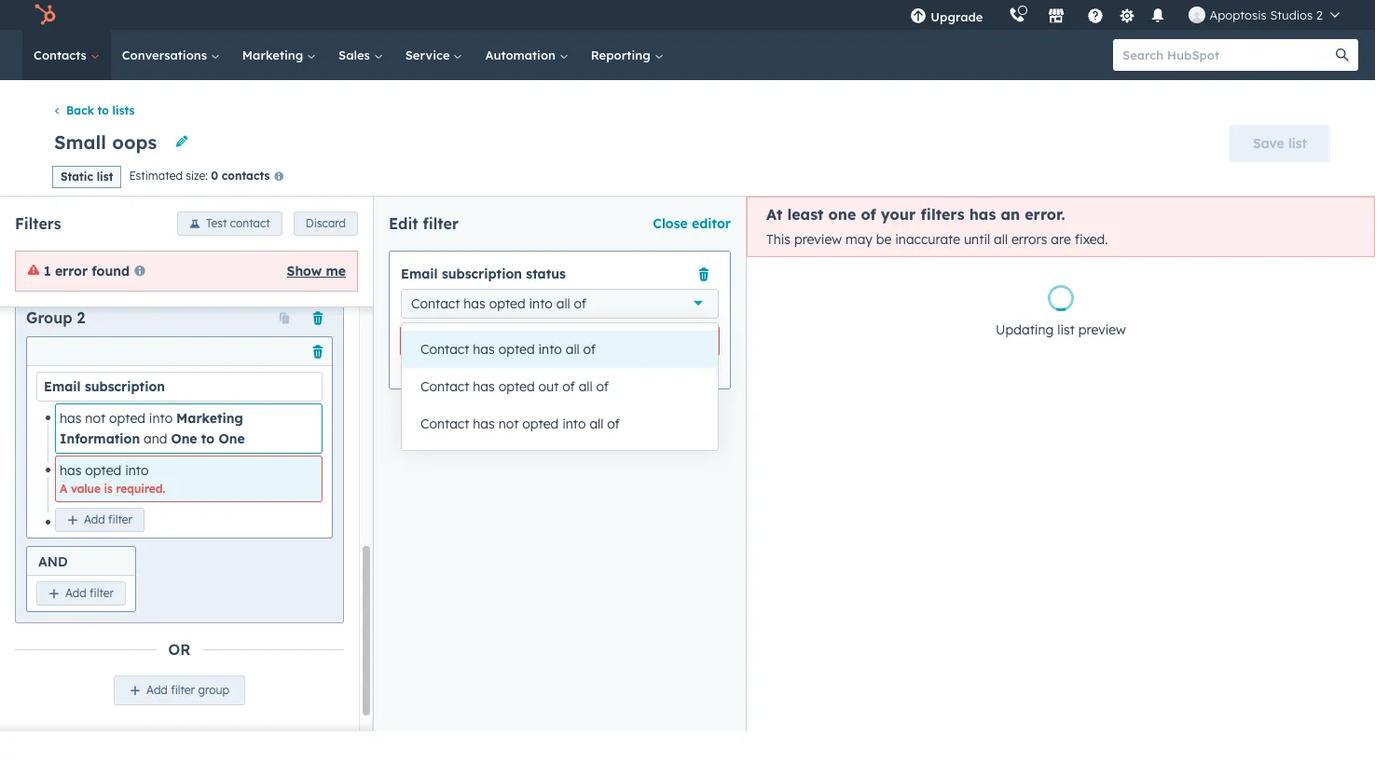Task type: vqa. For each thing, say whether or not it's contained in the screenshot.
menu
yes



Task type: describe. For each thing, give the bounding box(es) containing it.
contacts
[[222, 169, 270, 183]]

upgrade image
[[910, 8, 927, 25]]

your
[[881, 205, 916, 223]]

apoptosis
[[1210, 7, 1267, 22]]

reporting link
[[580, 30, 674, 80]]

or
[[168, 641, 191, 659]]

service link
[[394, 30, 474, 80]]

1 horizontal spatial required.
[[457, 360, 506, 374]]

value inside has opted into a value is required.
[[71, 482, 101, 496]]

a inside has opted into a value is required.
[[60, 482, 67, 496]]

list for save
[[1288, 135, 1307, 152]]

close
[[653, 215, 688, 232]]

opted up information
[[109, 410, 145, 427]]

estimated
[[129, 169, 183, 183]]

calling icon image
[[1009, 7, 1026, 24]]

list box containing contact has opted into all of
[[402, 323, 718, 450]]

has inside button
[[473, 341, 495, 358]]

at
[[766, 205, 783, 223]]

has inside "button"
[[473, 416, 495, 433]]

0 horizontal spatial 2
[[77, 308, 85, 327]]

email subscription
[[44, 378, 165, 395]]

of inside contact has opted into all of dropdown button
[[574, 295, 587, 312]]

has inside 'button'
[[473, 378, 495, 395]]

contact inside dropdown button
[[411, 295, 460, 312]]

save list button
[[1230, 125, 1330, 162]]

size:
[[186, 169, 208, 183]]

status
[[526, 265, 566, 282]]

0 vertical spatial add
[[84, 513, 105, 527]]

contact has not opted into all of
[[420, 416, 620, 433]]

contact has opted out of all of button
[[402, 368, 718, 406]]

0 vertical spatial add filter
[[84, 513, 132, 527]]

fixed.
[[1075, 231, 1108, 248]]

0 vertical spatial a
[[401, 360, 409, 374]]

into inside contact has not opted into all of "button"
[[562, 416, 586, 433]]

has not opted into
[[60, 410, 176, 427]]

hubspot image
[[34, 4, 56, 26]]

search image
[[1336, 48, 1349, 62]]

add for or
[[146, 684, 168, 698]]

all inside 'button'
[[579, 378, 593, 395]]

editor
[[692, 215, 731, 232]]

automation
[[485, 48, 559, 62]]

2 inside apoptosis studios 2 popup button
[[1316, 7, 1323, 22]]

marketplaces button
[[1037, 0, 1076, 30]]

hubspot link
[[22, 4, 70, 26]]

a value is required.
[[401, 360, 506, 374]]

are
[[1051, 231, 1071, 248]]

has inside at least one of your filters has an error. this preview may be inaccurate until all errors are fixed.
[[969, 205, 996, 223]]

show me
[[287, 263, 346, 279]]

contact for contact has opted into all of button
[[420, 341, 469, 358]]

1
[[44, 263, 51, 279]]

contact has opted into all of inside button
[[420, 341, 596, 358]]

help button
[[1080, 0, 1112, 30]]

settings link
[[1115, 5, 1139, 25]]

calling icon button
[[1002, 3, 1033, 27]]

filters
[[921, 205, 964, 223]]

be
[[876, 231, 892, 248]]

conversations
[[122, 48, 211, 62]]

of inside at least one of your filters has an error. this preview may be inaccurate until all errors are fixed.
[[861, 205, 876, 223]]

opted inside dropdown button
[[489, 295, 525, 312]]

close editor
[[653, 215, 731, 232]]

required. inside has opted into a value is required.
[[116, 482, 165, 496]]

marketplaces image
[[1048, 8, 1065, 25]]

contact
[[230, 216, 270, 230]]

reporting
[[591, 48, 654, 62]]

found
[[92, 263, 130, 279]]

contact for contact has not opted into all of "button"
[[420, 416, 469, 433]]

opted inside has opted into a value is required.
[[85, 462, 121, 479]]

static list
[[61, 169, 113, 183]]

0 vertical spatial add filter button
[[55, 508, 145, 532]]

conversations link
[[111, 30, 231, 80]]

at least one of your filters has an error. this preview may be inaccurate until all errors are fixed.
[[766, 205, 1108, 248]]

edit filter
[[389, 214, 459, 233]]

may
[[845, 231, 872, 248]]

marketing for marketing information
[[176, 410, 243, 427]]

add filter group button
[[114, 676, 245, 706]]

search button
[[1327, 39, 1358, 71]]

marketing information
[[60, 410, 243, 447]]

2 one from the left
[[219, 430, 245, 447]]

inaccurate
[[895, 231, 960, 248]]

list for static
[[97, 169, 113, 183]]

preview inside updating list preview status
[[1078, 322, 1126, 339]]

opted inside "button"
[[522, 416, 559, 433]]

Search HubSpot search field
[[1113, 39, 1341, 71]]

discard
[[306, 216, 346, 230]]

lists
[[112, 104, 135, 118]]

one
[[828, 205, 856, 223]]

menu containing apoptosis studios 2
[[897, 0, 1353, 30]]

upgrade
[[931, 9, 983, 24]]

marketing link
[[231, 30, 327, 80]]

email for email subscription status
[[401, 265, 438, 282]]

contact has opted out of all of
[[420, 378, 609, 395]]

and for and
[[38, 554, 68, 571]]

estimated size: 0 contacts
[[129, 169, 270, 183]]

contacts link
[[22, 30, 111, 80]]

all inside button
[[566, 341, 580, 358]]

edit
[[389, 214, 418, 233]]

group
[[26, 308, 72, 327]]

list for updating
[[1057, 322, 1075, 339]]

into inside contact has opted into all of button
[[538, 341, 562, 358]]

group 2
[[26, 308, 85, 327]]

filters
[[15, 214, 61, 233]]

has up information
[[60, 410, 82, 427]]

0 vertical spatial value
[[412, 360, 442, 374]]

contacts
[[34, 48, 90, 62]]

1 vertical spatial add filter
[[65, 587, 114, 601]]

me
[[326, 263, 346, 279]]



Task type: locate. For each thing, give the bounding box(es) containing it.
email down edit filter
[[401, 265, 438, 282]]

filter inside button
[[171, 684, 195, 698]]

back to lists link
[[52, 104, 135, 118]]

updating
[[996, 322, 1054, 339]]

0 vertical spatial list
[[1288, 135, 1307, 152]]

0 vertical spatial preview
[[794, 231, 842, 248]]

has inside dropdown button
[[464, 295, 485, 312]]

0 horizontal spatial list
[[97, 169, 113, 183]]

0 vertical spatial email
[[401, 265, 438, 282]]

contact inside button
[[420, 341, 469, 358]]

1 horizontal spatial email
[[401, 265, 438, 282]]

notifications image
[[1150, 8, 1167, 25]]

automation link
[[474, 30, 580, 80]]

opted down email subscription status
[[489, 295, 525, 312]]

until
[[964, 231, 990, 248]]

subscription for not
[[85, 378, 165, 395]]

1 vertical spatial add filter button
[[36, 582, 126, 606]]

and for and one to one
[[144, 430, 167, 447]]

to inside page section element
[[98, 104, 109, 118]]

studios
[[1270, 7, 1313, 22]]

1 horizontal spatial a
[[401, 360, 409, 374]]

0 horizontal spatial preview
[[794, 231, 842, 248]]

2
[[1316, 7, 1323, 22], [77, 308, 85, 327]]

2 horizontal spatial list
[[1288, 135, 1307, 152]]

a
[[401, 360, 409, 374], [60, 482, 67, 496]]

email for email subscription
[[44, 378, 81, 395]]

1 vertical spatial value
[[71, 482, 101, 496]]

save
[[1253, 135, 1284, 152]]

1 vertical spatial 2
[[77, 308, 85, 327]]

into inside contact has opted into all of dropdown button
[[529, 295, 553, 312]]

opted down "out"
[[522, 416, 559, 433]]

1 horizontal spatial 2
[[1316, 7, 1323, 22]]

of inside contact has opted into all of button
[[583, 341, 596, 358]]

1 vertical spatial and
[[38, 554, 68, 571]]

0 vertical spatial required.
[[457, 360, 506, 374]]

contact has opted into all of up contact has opted out of all of
[[420, 341, 596, 358]]

add
[[84, 513, 105, 527], [65, 587, 86, 601], [146, 684, 168, 698]]

1 horizontal spatial and
[[144, 430, 167, 447]]

1 vertical spatial add
[[65, 587, 86, 601]]

all inside "button"
[[590, 416, 604, 433]]

tara schultz image
[[1189, 7, 1206, 23]]

and
[[144, 430, 167, 447], [38, 554, 68, 571]]

1 horizontal spatial subscription
[[442, 265, 522, 282]]

has up a value is required.
[[473, 341, 495, 358]]

has opted into a value is required.
[[60, 462, 165, 496]]

least
[[787, 205, 824, 223]]

1 horizontal spatial one
[[219, 430, 245, 447]]

list right static
[[97, 169, 113, 183]]

preview down least
[[794, 231, 842, 248]]

updating list preview
[[996, 322, 1126, 339]]

preview inside at least one of your filters has an error. this preview may be inaccurate until all errors are fixed.
[[794, 231, 842, 248]]

to
[[98, 104, 109, 118], [201, 430, 215, 447]]

2 right studios
[[1316, 7, 1323, 22]]

0 vertical spatial and
[[144, 430, 167, 447]]

discard button
[[293, 211, 358, 236]]

list inside button
[[1288, 135, 1307, 152]]

opted inside 'button'
[[498, 378, 535, 395]]

0 horizontal spatial not
[[85, 410, 105, 427]]

has down email subscription status
[[464, 295, 485, 312]]

all right the until on the right top
[[994, 231, 1008, 248]]

0 horizontal spatial and
[[38, 554, 68, 571]]

required. down marketing information
[[116, 482, 165, 496]]

this
[[766, 231, 791, 248]]

is up contact has opted out of all of
[[445, 360, 454, 374]]

0 vertical spatial 2
[[1316, 7, 1323, 22]]

1 vertical spatial required.
[[116, 482, 165, 496]]

opted
[[489, 295, 525, 312], [498, 341, 535, 358], [498, 378, 535, 395], [109, 410, 145, 427], [522, 416, 559, 433], [85, 462, 121, 479]]

into down contact has opted out of all of 'button'
[[562, 416, 586, 433]]

marketing for marketing
[[242, 48, 307, 62]]

1 vertical spatial a
[[60, 482, 67, 496]]

1 vertical spatial list
[[97, 169, 113, 183]]

sales
[[338, 48, 374, 62]]

contact
[[411, 295, 460, 312], [420, 341, 469, 358], [420, 378, 469, 395], [420, 416, 469, 433]]

1 vertical spatial marketing
[[176, 410, 243, 427]]

1 vertical spatial to
[[201, 430, 215, 447]]

1 horizontal spatial is
[[445, 360, 454, 374]]

List name field
[[52, 130, 163, 155]]

0 horizontal spatial email
[[44, 378, 81, 395]]

required. up contact has opted out of all of
[[457, 360, 506, 374]]

1 vertical spatial email
[[44, 378, 81, 395]]

0 horizontal spatial a
[[60, 482, 67, 496]]

contact inside 'button'
[[420, 378, 469, 395]]

apoptosis studios 2
[[1210, 7, 1323, 22]]

an
[[1001, 205, 1020, 223]]

subscription for has
[[442, 265, 522, 282]]

1 vertical spatial preview
[[1078, 322, 1126, 339]]

subscription left status
[[442, 265, 522, 282]]

contact has opted into all of down email subscription status
[[411, 295, 587, 312]]

preview right the updating
[[1078, 322, 1126, 339]]

marketing up and one to one
[[176, 410, 243, 427]]

apoptosis studios 2 button
[[1178, 0, 1351, 30]]

marketing inside marketing information
[[176, 410, 243, 427]]

0 horizontal spatial is
[[104, 482, 113, 496]]

into down marketing information
[[125, 462, 149, 479]]

value down information
[[71, 482, 101, 496]]

add for and
[[65, 587, 86, 601]]

contact has opted into all of
[[411, 295, 587, 312], [420, 341, 596, 358]]

all inside dropdown button
[[556, 295, 570, 312]]

has down a value is required.
[[473, 378, 495, 395]]

into inside has opted into a value is required.
[[125, 462, 149, 479]]

add filter
[[84, 513, 132, 527], [65, 587, 114, 601]]

1 horizontal spatial preview
[[1078, 322, 1126, 339]]

save list
[[1253, 135, 1307, 152]]

menu
[[897, 0, 1353, 30]]

add filter group
[[146, 684, 229, 698]]

2 vertical spatial add
[[146, 684, 168, 698]]

is inside has opted into a value is required.
[[104, 482, 113, 496]]

menu item
[[996, 0, 1000, 30]]

0 vertical spatial contact has opted into all of
[[411, 295, 587, 312]]

into up and one to one
[[149, 410, 173, 427]]

list right the updating
[[1057, 322, 1075, 339]]

has down information
[[60, 462, 82, 479]]

value up contact has opted out of all of
[[412, 360, 442, 374]]

2 right group
[[77, 308, 85, 327]]

back to lists
[[66, 104, 135, 118]]

static
[[61, 169, 93, 183]]

1 horizontal spatial to
[[201, 430, 215, 447]]

preview
[[794, 231, 842, 248], [1078, 322, 1126, 339]]

list right save
[[1288, 135, 1307, 152]]

has inside has opted into a value is required.
[[60, 462, 82, 479]]

email subscription status
[[401, 265, 566, 282]]

0 horizontal spatial one
[[171, 430, 197, 447]]

1 error found
[[44, 263, 130, 279]]

0 vertical spatial subscription
[[442, 265, 522, 282]]

marketing left sales
[[242, 48, 307, 62]]

all right "out"
[[579, 378, 593, 395]]

opted up contact has opted out of all of
[[498, 341, 535, 358]]

contact has opted into all of button
[[401, 289, 719, 319]]

contact inside "button"
[[420, 416, 469, 433]]

all down contact has opted out of all of 'button'
[[590, 416, 604, 433]]

filter
[[423, 214, 459, 233], [108, 513, 132, 527], [90, 587, 114, 601], [171, 684, 195, 698]]

not down contact has opted out of all of
[[498, 416, 519, 433]]

not up information
[[85, 410, 105, 427]]

email up has not opted into at the left bottom
[[44, 378, 81, 395]]

0 vertical spatial to
[[98, 104, 109, 118]]

show me button
[[287, 260, 346, 282]]

and one to one
[[140, 430, 245, 447]]

sales link
[[327, 30, 394, 80]]

all up contact has opted out of all of 'button'
[[566, 341, 580, 358]]

of
[[861, 205, 876, 223], [574, 295, 587, 312], [583, 341, 596, 358], [562, 378, 575, 395], [596, 378, 609, 395], [607, 416, 620, 433]]

all inside at least one of your filters has an error. this preview may be inaccurate until all errors are fixed.
[[994, 231, 1008, 248]]

of inside contact has not opted into all of "button"
[[607, 416, 620, 433]]

back
[[66, 104, 94, 118]]

error.
[[1025, 205, 1065, 223]]

save list banner
[[45, 119, 1330, 164]]

contact has opted into all of button
[[402, 331, 718, 368]]

contact has opted into all of inside dropdown button
[[411, 295, 587, 312]]

1 horizontal spatial value
[[412, 360, 442, 374]]

1 vertical spatial subscription
[[85, 378, 165, 395]]

contact has not opted into all of button
[[402, 406, 718, 443]]

out
[[538, 378, 559, 395]]

opted inside button
[[498, 341, 535, 358]]

information
[[60, 430, 140, 447]]

email
[[401, 265, 438, 282], [44, 378, 81, 395]]

into down status
[[529, 295, 553, 312]]

close editor button
[[653, 212, 731, 235]]

test contact
[[206, 216, 270, 230]]

0
[[211, 169, 218, 183]]

2 vertical spatial list
[[1057, 322, 1075, 339]]

1 vertical spatial is
[[104, 482, 113, 496]]

list box
[[402, 323, 718, 450]]

1 vertical spatial contact has opted into all of
[[420, 341, 596, 358]]

into
[[529, 295, 553, 312], [538, 341, 562, 358], [149, 410, 173, 427], [562, 416, 586, 433], [125, 462, 149, 479]]

subscription up has not opted into at the left bottom
[[85, 378, 165, 395]]

updating list preview status
[[988, 286, 1133, 341]]

into up "out"
[[538, 341, 562, 358]]

1 horizontal spatial not
[[498, 416, 519, 433]]

not inside "button"
[[498, 416, 519, 433]]

0 vertical spatial marketing
[[242, 48, 307, 62]]

opted down information
[[85, 462, 121, 479]]

1 horizontal spatial list
[[1057, 322, 1075, 339]]

contact for contact has opted out of all of 'button'
[[420, 378, 469, 395]]

subscription
[[442, 265, 522, 282], [85, 378, 165, 395]]

0 horizontal spatial required.
[[116, 482, 165, 496]]

add filter button
[[55, 508, 145, 532], [36, 582, 126, 606]]

0 vertical spatial is
[[445, 360, 454, 374]]

not
[[85, 410, 105, 427], [498, 416, 519, 433]]

errors
[[1011, 231, 1047, 248]]

0 horizontal spatial to
[[98, 104, 109, 118]]

0 horizontal spatial subscription
[[85, 378, 165, 395]]

group
[[198, 684, 229, 698]]

opted left "out"
[[498, 378, 535, 395]]

list inside status
[[1057, 322, 1075, 339]]

all
[[994, 231, 1008, 248], [556, 295, 570, 312], [566, 341, 580, 358], [579, 378, 593, 395], [590, 416, 604, 433]]

all down status
[[556, 295, 570, 312]]

has up the until on the right top
[[969, 205, 996, 223]]

0 horizontal spatial value
[[71, 482, 101, 496]]

test contact button
[[177, 211, 282, 236]]

show
[[287, 263, 322, 279]]

is down information
[[104, 482, 113, 496]]

test
[[206, 216, 227, 230]]

1 one from the left
[[171, 430, 197, 447]]

help image
[[1087, 8, 1104, 25]]

has down contact has opted out of all of
[[473, 416, 495, 433]]

notifications button
[[1142, 0, 1174, 30]]

error
[[55, 263, 88, 279]]

settings image
[[1119, 8, 1135, 25]]

page section element
[[0, 80, 1375, 195]]

service
[[405, 48, 453, 62]]

one
[[171, 430, 197, 447], [219, 430, 245, 447]]



